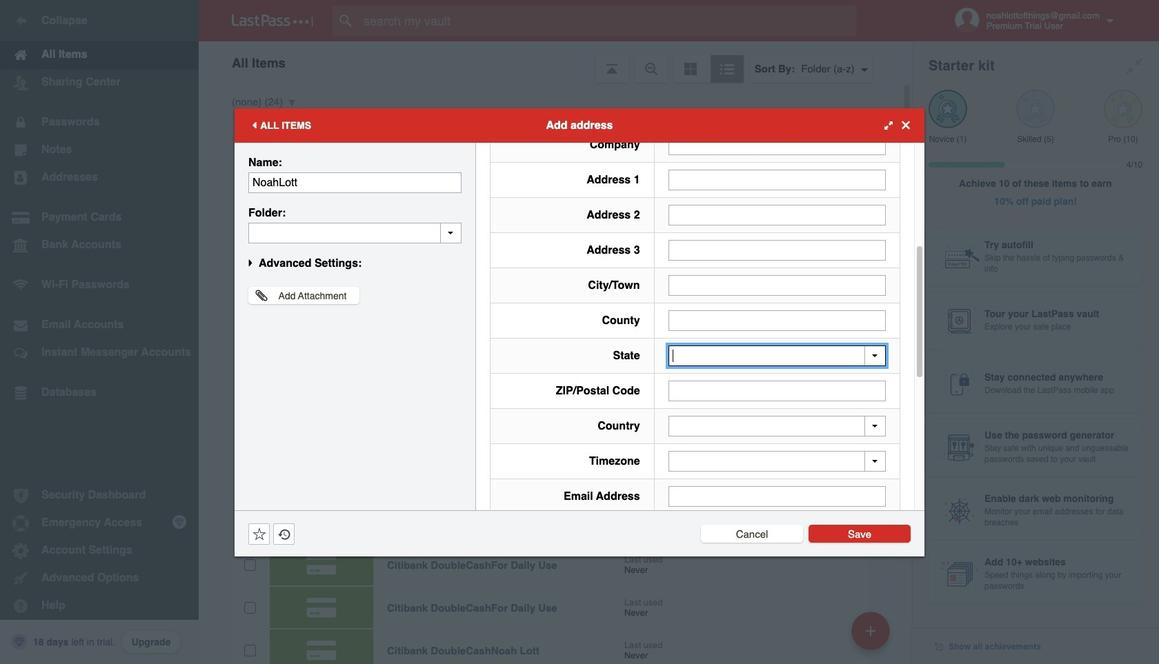 Task type: locate. For each thing, give the bounding box(es) containing it.
None text field
[[668, 135, 886, 155], [668, 170, 886, 190], [668, 240, 886, 261], [668, 275, 886, 296], [668, 135, 886, 155], [668, 170, 886, 190], [668, 240, 886, 261], [668, 275, 886, 296]]

new item image
[[866, 626, 876, 636]]

None text field
[[248, 172, 462, 193], [668, 205, 886, 226], [248, 223, 462, 243], [668, 311, 886, 331], [668, 346, 886, 366], [668, 381, 886, 402], [668, 486, 886, 507], [248, 172, 462, 193], [668, 205, 886, 226], [248, 223, 462, 243], [668, 311, 886, 331], [668, 346, 886, 366], [668, 381, 886, 402], [668, 486, 886, 507]]

lastpass image
[[232, 14, 313, 27]]

Search search field
[[333, 6, 884, 36]]

dialog
[[235, 108, 925, 557]]

vault options navigation
[[199, 41, 912, 83]]



Task type: describe. For each thing, give the bounding box(es) containing it.
new item navigation
[[847, 608, 898, 665]]

main navigation navigation
[[0, 0, 199, 665]]

search my vault text field
[[333, 6, 884, 36]]



Task type: vqa. For each thing, say whether or not it's contained in the screenshot.
new item "element"
no



